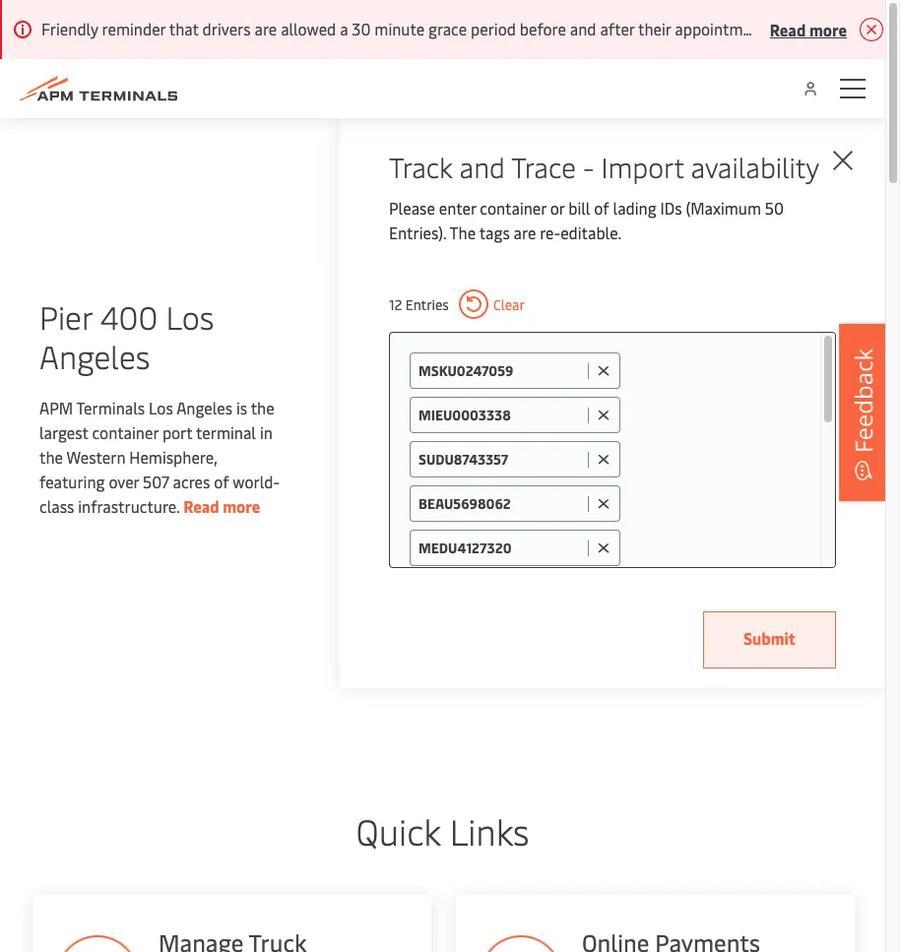 Task type: locate. For each thing, give the bounding box(es) containing it.
0 vertical spatial read more
[[770, 18, 847, 40]]

more inside read more button
[[810, 18, 847, 40]]

angeles
[[39, 335, 150, 377], [176, 397, 233, 419]]

angeles up terminals
[[39, 335, 150, 377]]

1 vertical spatial read more
[[183, 495, 260, 517]]

Entered ID text field
[[419, 494, 583, 513], [419, 539, 583, 558]]

trace
[[511, 148, 576, 185]]

enter
[[439, 197, 476, 219]]

of right bill
[[594, 197, 609, 219]]

clear button
[[459, 290, 525, 319]]

0 horizontal spatial the
[[39, 446, 63, 468]]

manager truck appointments - 53 image
[[55, 936, 138, 953]]

read more down the acres
[[183, 495, 260, 517]]

are
[[514, 222, 536, 243]]

ids
[[660, 197, 682, 219]]

and
[[460, 148, 505, 185]]

entries).
[[389, 222, 446, 243]]

more down world- at the left
[[223, 495, 260, 517]]

quick
[[356, 807, 441, 855]]

pier
[[39, 296, 92, 338]]

los
[[166, 296, 214, 338], [149, 397, 173, 419]]

acres
[[173, 471, 210, 493]]

of
[[594, 197, 609, 219], [214, 471, 229, 493]]

the
[[251, 397, 275, 419], [39, 446, 63, 468]]

400
[[100, 296, 158, 338]]

of inside apm terminals los angeles is the largest container port terminal in the western hemisphere, featuring over 507 acres of world- class infrastructure.
[[214, 471, 229, 493]]

read more for read more button
[[770, 18, 847, 40]]

2 entered id text field from the top
[[419, 539, 583, 558]]

tariffs - 131 image
[[479, 936, 561, 953]]

read more left close alert image
[[770, 18, 847, 40]]

read more link
[[183, 495, 260, 517]]

apm
[[39, 397, 73, 419]]

1 horizontal spatial more
[[810, 18, 847, 40]]

0 vertical spatial container
[[480, 197, 547, 219]]

0 vertical spatial of
[[594, 197, 609, 219]]

1 vertical spatial entered id text field
[[419, 406, 583, 425]]

close alert image
[[859, 18, 883, 41]]

1 vertical spatial container
[[92, 422, 159, 443]]

0 horizontal spatial angeles
[[39, 335, 150, 377]]

hemisphere,
[[129, 446, 217, 468]]

angeles inside apm terminals los angeles is the largest container port terminal in the western hemisphere, featuring over 507 acres of world- class infrastructure.
[[176, 397, 233, 419]]

1 vertical spatial of
[[214, 471, 229, 493]]

submit
[[744, 627, 796, 649]]

infrastructure.
[[78, 495, 180, 517]]

1 vertical spatial read
[[183, 495, 219, 517]]

largest
[[39, 422, 88, 443]]

12
[[389, 295, 402, 314]]

1 horizontal spatial angeles
[[176, 397, 233, 419]]

more
[[810, 18, 847, 40], [223, 495, 260, 517]]

read
[[770, 18, 806, 40], [183, 495, 219, 517]]

1 horizontal spatial container
[[480, 197, 547, 219]]

0 horizontal spatial read
[[183, 495, 219, 517]]

apm terminals los angeles is the largest container port terminal in the western hemisphere, featuring over 507 acres of world- class infrastructure.
[[39, 397, 280, 517]]

container
[[480, 197, 547, 219], [92, 422, 159, 443]]

of up read more link
[[214, 471, 229, 493]]

the
[[450, 222, 476, 243]]

read left close alert image
[[770, 18, 806, 40]]

container down terminals
[[92, 422, 159, 443]]

editable.
[[561, 222, 622, 243]]

0 horizontal spatial read more
[[183, 495, 260, 517]]

western
[[67, 446, 126, 468]]

feedback button
[[839, 323, 889, 501]]

read inside button
[[770, 18, 806, 40]]

re-
[[540, 222, 561, 243]]

12 entries
[[389, 295, 449, 314]]

angeles inside pier 400 los angeles
[[39, 335, 150, 377]]

1 vertical spatial entered id text field
[[419, 539, 583, 558]]

0 horizontal spatial more
[[223, 495, 260, 517]]

1 entered id text field from the top
[[419, 362, 583, 380]]

world-
[[233, 471, 280, 493]]

0 vertical spatial entered id text field
[[419, 362, 583, 380]]

2 vertical spatial entered id text field
[[419, 450, 583, 469]]

angeles up terminal
[[176, 397, 233, 419]]

0 horizontal spatial of
[[214, 471, 229, 493]]

read down the acres
[[183, 495, 219, 517]]

the right is
[[251, 397, 275, 419]]

import
[[601, 148, 684, 185]]

read more
[[770, 18, 847, 40], [183, 495, 260, 517]]

0 vertical spatial read
[[770, 18, 806, 40]]

(maximum
[[686, 197, 761, 219]]

los up port
[[149, 397, 173, 419]]

1 vertical spatial angeles
[[176, 397, 233, 419]]

los for 400
[[166, 296, 214, 338]]

0 vertical spatial los
[[166, 296, 214, 338]]

1 horizontal spatial the
[[251, 397, 275, 419]]

0 vertical spatial more
[[810, 18, 847, 40]]

container up are
[[480, 197, 547, 219]]

Entered ID text field
[[419, 362, 583, 380], [419, 406, 583, 425], [419, 450, 583, 469]]

0 vertical spatial entered id text field
[[419, 494, 583, 513]]

1 vertical spatial more
[[223, 495, 260, 517]]

0 vertical spatial the
[[251, 397, 275, 419]]

los right the 400
[[166, 296, 214, 338]]

0 horizontal spatial container
[[92, 422, 159, 443]]

1 horizontal spatial read more
[[770, 18, 847, 40]]

container inside apm terminals los angeles is the largest container port terminal in the western hemisphere, featuring over 507 acres of world- class infrastructure.
[[92, 422, 159, 443]]

over
[[109, 471, 139, 493]]

is
[[236, 397, 247, 419]]

los inside apm terminals los angeles is the largest container port terminal in the western hemisphere, featuring over 507 acres of world- class infrastructure.
[[149, 397, 173, 419]]

in
[[260, 422, 273, 443]]

the down largest
[[39, 446, 63, 468]]

1 horizontal spatial read
[[770, 18, 806, 40]]

0 vertical spatial angeles
[[39, 335, 150, 377]]

availability
[[691, 148, 820, 185]]

more left close alert image
[[810, 18, 847, 40]]

terminal
[[196, 422, 256, 443]]

1 vertical spatial los
[[149, 397, 173, 419]]

1 horizontal spatial of
[[594, 197, 609, 219]]

more for read more button
[[810, 18, 847, 40]]

los inside pier 400 los angeles
[[166, 296, 214, 338]]

507
[[143, 471, 169, 493]]



Task type: vqa. For each thing, say whether or not it's contained in the screenshot.
Apm Terminals Aarhus Europe, Denmark
no



Task type: describe. For each thing, give the bounding box(es) containing it.
1 entered id text field from the top
[[419, 494, 583, 513]]

feedback
[[847, 348, 880, 453]]

read for read more button
[[770, 18, 806, 40]]

class
[[39, 495, 74, 517]]

angeles for terminals
[[176, 397, 233, 419]]

track
[[389, 148, 453, 185]]

or
[[550, 197, 565, 219]]

lading
[[613, 197, 657, 219]]

please enter container or bill of lading ids (maximum 50 entries). the tags are re-editable.
[[389, 197, 784, 243]]

entries
[[406, 295, 449, 314]]

port
[[162, 422, 193, 443]]

links
[[450, 807, 529, 855]]

read more button
[[770, 17, 847, 41]]

featuring
[[39, 471, 105, 493]]

track and trace - import availability
[[389, 148, 820, 185]]

los for terminals
[[149, 397, 173, 419]]

3 entered id text field from the top
[[419, 450, 583, 469]]

read more for read more link
[[183, 495, 260, 517]]

read for read more link
[[183, 495, 219, 517]]

angeles for 400
[[39, 335, 150, 377]]

clear
[[493, 295, 525, 314]]

more for read more link
[[223, 495, 260, 517]]

pier 400 los angeles
[[39, 296, 214, 377]]

50
[[765, 197, 784, 219]]

container inside please enter container or bill of lading ids (maximum 50 entries). the tags are re-editable.
[[480, 197, 547, 219]]

please
[[389, 197, 435, 219]]

1 vertical spatial the
[[39, 446, 63, 468]]

la secondary image
[[0, 457, 310, 753]]

bill
[[569, 197, 590, 219]]

-
[[583, 148, 594, 185]]

quick links
[[356, 807, 529, 855]]

of inside please enter container or bill of lading ids (maximum 50 entries). the tags are re-editable.
[[594, 197, 609, 219]]

terminals
[[76, 397, 145, 419]]

2 entered id text field from the top
[[419, 406, 583, 425]]

submit button
[[703, 612, 836, 669]]

tags
[[479, 222, 510, 243]]



